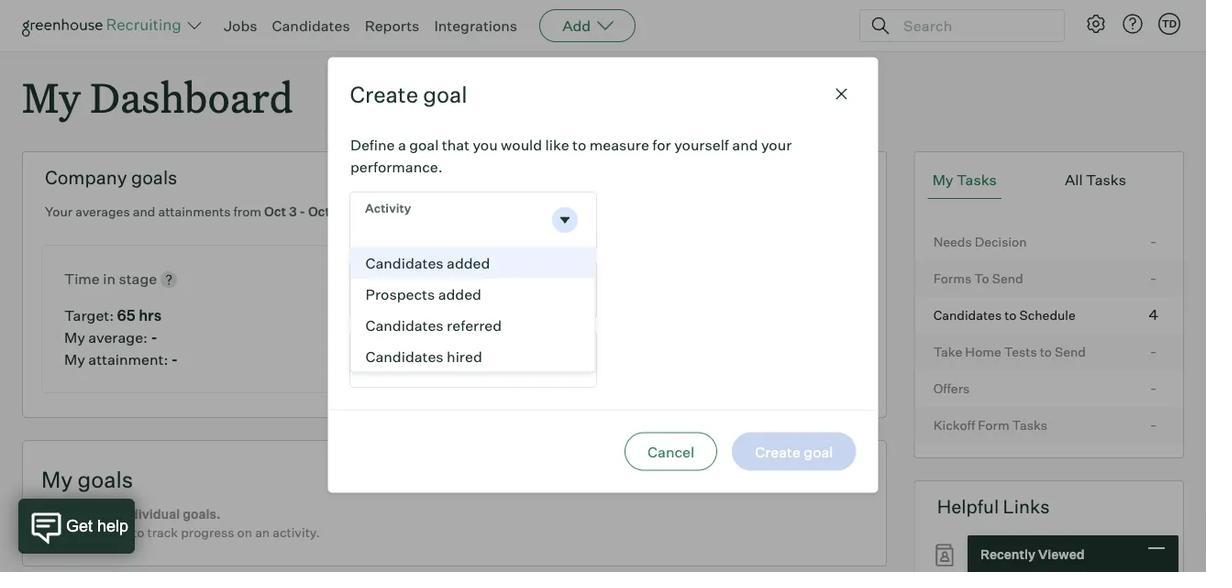 Task type: describe. For each thing, give the bounding box(es) containing it.
time in
[[64, 270, 119, 288]]

td button
[[1155, 9, 1184, 39]]

my dashboard
[[22, 70, 293, 124]]

prospects
[[366, 285, 435, 303]]

my for goals
[[41, 466, 73, 494]]

jobs link
[[224, 17, 257, 35]]

goals.
[[183, 507, 221, 523]]

my for tasks
[[933, 171, 954, 189]]

reports link
[[365, 17, 420, 35]]

from
[[233, 204, 261, 220]]

integrations
[[434, 17, 517, 35]]

target:
[[64, 307, 114, 325]]

forms to send
[[933, 270, 1023, 286]]

toggle flyout image
[[555, 210, 574, 229]]

to
[[974, 270, 989, 286]]

questions
[[973, 546, 1032, 562]]

to inside the define a goal that you would like to measure for yourself and your performance.
[[572, 135, 586, 154]]

performance.
[[350, 157, 442, 176]]

take
[[933, 344, 962, 360]]

candidates added option
[[351, 247, 595, 278]]

progress
[[181, 525, 234, 541]]

tasks for all tasks
[[1086, 171, 1126, 189]]

needs decision
[[933, 234, 1027, 250]]

reports
[[365, 17, 420, 35]]

your
[[45, 204, 73, 220]]

candidates hired
[[366, 347, 482, 365]]

add
[[562, 17, 591, 35]]

17,
[[333, 204, 349, 220]]

form
[[978, 417, 1010, 433]]

candidates for candidates added
[[366, 254, 444, 272]]

tasks for my tasks
[[957, 171, 997, 189]]

hrs
[[139, 307, 162, 325]]

you have no individual goals. goals are used to track progress on an activity.
[[41, 507, 320, 541]]

prospects added
[[366, 285, 481, 303]]

take home tests to send
[[933, 344, 1086, 360]]

for
[[652, 135, 671, 154]]

permissions?
[[973, 566, 1051, 572]]

my for dashboard
[[22, 70, 81, 124]]

links
[[1003, 495, 1050, 518]]

in
[[103, 270, 116, 288]]

referred
[[447, 316, 502, 334]]

dashboard
[[90, 70, 293, 124]]

candidates for candidates to schedule
[[933, 307, 1002, 323]]

goals for my goals
[[78, 466, 133, 494]]

on
[[237, 525, 252, 541]]

td button
[[1158, 13, 1181, 35]]

goal inside the define a goal that you would like to measure for yourself and your performance.
[[409, 135, 438, 154]]

helpful
[[937, 495, 999, 518]]

1 vertical spatial create goal
[[767, 469, 846, 488]]

a
[[398, 135, 406, 154]]

added for prospects added
[[438, 285, 481, 303]]

added for candidates added
[[447, 254, 490, 272]]

target: 65 hrs my average: - my attainment: -
[[64, 307, 178, 369]]

stage
[[119, 270, 157, 288]]

configure image
[[1085, 13, 1107, 35]]

4
[[1149, 305, 1158, 324]]

about
[[1035, 546, 1069, 562]]

1 oct from the left
[[264, 204, 286, 220]]

like
[[545, 135, 569, 154]]

candidates added
[[366, 254, 490, 272]]

tab list containing my tasks
[[928, 162, 1170, 199]]

0 horizontal spatial create goal
[[350, 80, 467, 108]]

2 oct from the left
[[308, 204, 330, 220]]

attainments
[[158, 204, 231, 220]]

jobs
[[1072, 546, 1097, 562]]

kickoff
[[933, 417, 975, 433]]

viewed
[[1038, 546, 1085, 562]]

company
[[45, 166, 127, 189]]

track
[[147, 525, 178, 541]]

have
[[68, 507, 97, 523]]

prospects added option
[[351, 278, 595, 309]]

schedule
[[1020, 307, 1076, 323]]

measure
[[589, 135, 649, 154]]

65
[[117, 307, 136, 325]]

your
[[761, 135, 791, 154]]

tests
[[1004, 344, 1037, 360]]

candidates hired option
[[351, 341, 595, 372]]

candidates referred option
[[351, 309, 595, 341]]

my goals
[[41, 466, 133, 494]]

average:
[[88, 329, 148, 347]]

close modal icon image
[[831, 83, 853, 105]]

that
[[441, 135, 469, 154]]



Task type: locate. For each thing, give the bounding box(es) containing it.
attainment:
[[88, 351, 168, 369]]

send right to on the right of page
[[992, 270, 1023, 286]]

used
[[100, 525, 129, 541]]

send
[[992, 270, 1023, 286], [1055, 344, 1086, 360]]

candidates to schedule
[[933, 307, 1076, 323]]

0 vertical spatial added
[[447, 254, 490, 272]]

goals up no
[[78, 466, 133, 494]]

goals up 'attainments'
[[131, 166, 177, 189]]

recently viewed
[[981, 546, 1085, 562]]

tasks inside button
[[1086, 171, 1126, 189]]

send down schedule
[[1055, 344, 1086, 360]]

questions about jobs or permissions?
[[973, 546, 1112, 572]]

0 horizontal spatial create
[[350, 80, 418, 108]]

tasks
[[957, 171, 997, 189], [1086, 171, 1126, 189], [1012, 417, 1048, 433]]

1 horizontal spatial send
[[1055, 344, 1086, 360]]

list box
[[350, 247, 596, 373]]

integrations link
[[434, 17, 517, 35]]

0 horizontal spatial oct
[[264, 204, 286, 220]]

you
[[472, 135, 497, 154]]

you
[[41, 507, 65, 523]]

1 vertical spatial and
[[133, 204, 155, 220]]

candidates down prospects
[[366, 316, 444, 334]]

added down candidates added option
[[438, 285, 481, 303]]

offers
[[933, 380, 970, 396]]

define a goal that you would like to measure for yourself and your performance.
[[350, 135, 791, 176]]

and right averages
[[133, 204, 155, 220]]

1 vertical spatial added
[[438, 285, 481, 303]]

yourself
[[674, 135, 729, 154]]

tasks up needs decision
[[957, 171, 997, 189]]

candidates inside "option"
[[366, 316, 444, 334]]

1 horizontal spatial and
[[732, 135, 758, 154]]

candidates link
[[272, 17, 350, 35]]

add button
[[539, 9, 636, 42]]

and left your
[[732, 135, 758, 154]]

my
[[22, 70, 81, 124], [933, 171, 954, 189], [64, 329, 85, 347], [64, 351, 85, 369], [41, 466, 73, 494]]

tasks right "form"
[[1012, 417, 1048, 433]]

hired
[[447, 347, 482, 365]]

to
[[572, 135, 586, 154], [1005, 307, 1017, 323], [1040, 344, 1052, 360], [132, 525, 144, 541]]

candidates down candidates referred
[[366, 347, 444, 365]]

None text field
[[350, 192, 548, 247]]

helpful links
[[937, 495, 1050, 518]]

are
[[78, 525, 97, 541]]

company goals
[[45, 166, 177, 189]]

create
[[350, 80, 418, 108], [767, 469, 813, 488]]

needs
[[933, 234, 972, 250]]

my tasks
[[933, 171, 997, 189]]

candidates down "forms to send"
[[933, 307, 1002, 323]]

averages
[[75, 204, 130, 220]]

jobs
[[224, 17, 257, 35]]

None field
[[350, 192, 596, 247]]

tab list
[[928, 162, 1170, 199]]

0 vertical spatial create
[[350, 80, 418, 108]]

to up take home tests to send
[[1005, 307, 1017, 323]]

tasks right all
[[1086, 171, 1126, 189]]

all tasks
[[1065, 171, 1126, 189]]

3
[[289, 204, 297, 220]]

my inside "button"
[[933, 171, 954, 189]]

goals for company goals
[[131, 166, 177, 189]]

1 vertical spatial create
[[767, 469, 813, 488]]

recently
[[981, 546, 1036, 562]]

to inside you have no individual goals. goals are used to track progress on an activity.
[[132, 525, 144, 541]]

oct left 17,
[[308, 204, 330, 220]]

cancel button
[[625, 433, 717, 471]]

no
[[100, 507, 116, 523]]

forms
[[933, 270, 971, 286]]

candidates
[[272, 17, 350, 35], [366, 254, 444, 272], [933, 307, 1002, 323], [366, 316, 444, 334], [366, 347, 444, 365]]

my tasks button
[[928, 162, 1002, 199]]

1 vertical spatial send
[[1055, 344, 1086, 360]]

goal
[[423, 80, 467, 108], [409, 135, 438, 154], [816, 469, 846, 488]]

candidates right the jobs link
[[272, 17, 350, 35]]

Search text field
[[899, 12, 1048, 39]]

list box containing candidates added
[[350, 247, 596, 373]]

candidates for candidates referred
[[366, 316, 444, 334]]

0 horizontal spatial tasks
[[957, 171, 997, 189]]

kickoff form tasks
[[933, 417, 1048, 433]]

your averages and attainments from oct 3 - oct 17, 2023
[[45, 204, 383, 220]]

0 vertical spatial goals
[[131, 166, 177, 189]]

0 horizontal spatial send
[[992, 270, 1023, 286]]

goal inside create goal link
[[816, 469, 846, 488]]

oct
[[264, 204, 286, 220], [308, 204, 330, 220]]

1 horizontal spatial tasks
[[1012, 417, 1048, 433]]

create goal
[[350, 80, 467, 108], [767, 469, 846, 488]]

activity.
[[273, 525, 320, 541]]

0 vertical spatial goal
[[423, 80, 467, 108]]

added
[[447, 254, 490, 272], [438, 285, 481, 303]]

1 horizontal spatial oct
[[308, 204, 330, 220]]

td
[[1162, 17, 1177, 30]]

greenhouse recruiting image
[[22, 15, 187, 37]]

home
[[965, 344, 1001, 360]]

and inside the define a goal that you would like to measure for yourself and your performance.
[[732, 135, 758, 154]]

None number field
[[350, 331, 596, 387]]

to right the tests
[[1040, 344, 1052, 360]]

tasks inside "button"
[[957, 171, 997, 189]]

to right like
[[572, 135, 586, 154]]

individual
[[118, 507, 180, 523]]

oct left 3 on the left top of the page
[[264, 204, 286, 220]]

cancel
[[648, 443, 695, 461]]

0 vertical spatial send
[[992, 270, 1023, 286]]

0 vertical spatial create goal
[[350, 80, 467, 108]]

2 horizontal spatial tasks
[[1086, 171, 1126, 189]]

candidates for candidates hired
[[366, 347, 444, 365]]

candidates up prospects
[[366, 254, 444, 272]]

candidates referred
[[366, 316, 502, 334]]

define
[[350, 135, 394, 154]]

goals
[[41, 525, 75, 541]]

added up prospects added option
[[447, 254, 490, 272]]

0 vertical spatial and
[[732, 135, 758, 154]]

1 horizontal spatial create goal
[[767, 469, 846, 488]]

2023
[[351, 204, 383, 220]]

2 vertical spatial goal
[[816, 469, 846, 488]]

0 horizontal spatial and
[[133, 204, 155, 220]]

or
[[1100, 546, 1112, 562]]

1 horizontal spatial create
[[767, 469, 813, 488]]

would
[[500, 135, 542, 154]]

to down individual
[[132, 525, 144, 541]]

1 vertical spatial goals
[[78, 466, 133, 494]]

1 vertical spatial goal
[[409, 135, 438, 154]]

all tasks button
[[1060, 162, 1131, 199]]

create goal link
[[767, 465, 868, 488]]

and
[[732, 135, 758, 154], [133, 204, 155, 220]]

decision
[[975, 234, 1027, 250]]

candidates for 'candidates' link
[[272, 17, 350, 35]]

all
[[1065, 171, 1083, 189]]



Task type: vqa. For each thing, say whether or not it's contained in the screenshot.
San Francisco option
no



